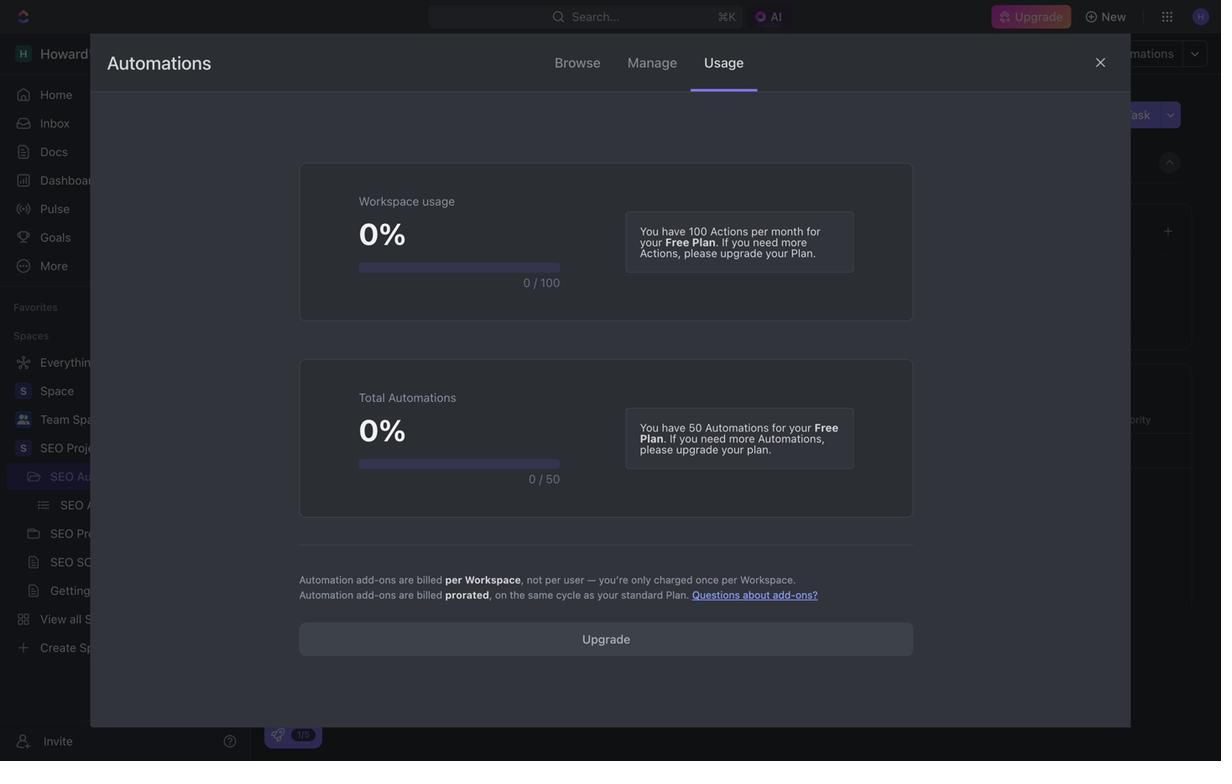 Task type: locate. For each thing, give the bounding box(es) containing it.
task
[[1126, 108, 1151, 122]]

actions,
[[640, 247, 681, 259]]

automations
[[1105, 47, 1175, 60], [107, 52, 211, 73], [389, 391, 457, 405], [706, 422, 769, 434]]

0 vertical spatial docs
[[40, 145, 68, 159]]

0 vertical spatial have
[[662, 225, 686, 238]]

1 vertical spatial /
[[539, 472, 543, 486]]

1 horizontal spatial priority
[[1118, 414, 1152, 426]]

1 horizontal spatial .
[[716, 236, 719, 249]]

tree containing seo project management
[[7, 349, 244, 662]]

upgrade link
[[992, 5, 1072, 29]]

upgrade inside upgrade link
[[1016, 10, 1064, 24]]

1 vertical spatial for
[[772, 422, 787, 434]]

1 vertical spatial 100
[[541, 276, 561, 290]]

⌘k
[[718, 10, 737, 24]]

1 vertical spatial docs
[[604, 223, 636, 239]]

have inside you have 100 actions per month for your
[[662, 225, 686, 238]]

1 have from the top
[[662, 225, 686, 238]]

0 horizontal spatial plan.
[[666, 589, 690, 601]]

1 horizontal spatial need
[[753, 236, 779, 249]]

0 vertical spatial ,
[[521, 574, 524, 586]]

1 vertical spatial you
[[680, 432, 698, 445]]

have inside you have 50 automations for your free plan
[[662, 422, 686, 434]]

same
[[528, 589, 554, 601]]

2 0% from the top
[[359, 412, 406, 448]]

by priority
[[396, 156, 454, 170]]

2 have from the top
[[662, 422, 686, 434]]

0 horizontal spatial you
[[680, 432, 698, 445]]

your
[[640, 236, 663, 249], [766, 247, 789, 259], [790, 422, 812, 434], [722, 443, 744, 456], [598, 589, 619, 601]]

100 for have
[[689, 225, 708, 238]]

0 vertical spatial /
[[534, 276, 537, 290]]

seo audits down name at bottom left
[[296, 445, 356, 458]]

1 vertical spatial please
[[640, 443, 674, 456]]

0 horizontal spatial 100
[[541, 276, 561, 290]]

you
[[640, 225, 659, 238], [627, 322, 645, 333], [640, 422, 659, 434]]

ons
[[379, 574, 396, 586], [379, 589, 396, 601]]

upgrade inside if you need more actions, please upgrade your plan.
[[721, 247, 763, 259]]

0 vertical spatial billed
[[417, 574, 443, 586]]

lists
[[296, 384, 327, 400]]

you inside you have 100 actions per month for your
[[640, 225, 659, 238]]

onboarding checklist button image
[[271, 729, 285, 742]]

1 vertical spatial have
[[662, 422, 686, 434]]

upgrade
[[721, 247, 763, 259], [677, 443, 719, 456]]

0 horizontal spatial if
[[670, 432, 677, 445]]

add
[[1100, 108, 1123, 122]]

1 vertical spatial if
[[670, 432, 677, 445]]

browse
[[555, 55, 601, 71]]

docs
[[40, 145, 68, 159], [604, 223, 636, 239], [737, 322, 761, 333]]

you left haven't
[[627, 322, 645, 333]]

have up 'actions,'
[[662, 225, 686, 238]]

0 vertical spatial if
[[722, 236, 729, 249]]

your inside automation add-ons are billed per workspace , not per user — you're only charged once per workspace. automation add-ons are billed prorated , on the same cycle as your standard plan. questions about add-ons?
[[598, 589, 619, 601]]

inbox
[[40, 116, 70, 130]]

0 vertical spatial you
[[732, 236, 750, 249]]

0% down 'total'
[[359, 412, 406, 448]]

1 vertical spatial automation
[[299, 589, 354, 601]]

1 vertical spatial plan
[[640, 432, 664, 445]]

0 vertical spatial .
[[716, 236, 719, 249]]

50 inside you have 50 automations for your free plan
[[689, 422, 703, 434]]

/
[[534, 276, 537, 290], [539, 472, 543, 486]]

upgrade
[[1016, 10, 1064, 24], [583, 633, 631, 647]]

0 horizontal spatial workspace
[[359, 194, 419, 208]]

0 horizontal spatial seo audits
[[50, 470, 112, 484]]

1 vertical spatial need
[[701, 432, 726, 445]]

1 vertical spatial billed
[[417, 589, 443, 601]]

you inside you have 50 automations for your free plan
[[640, 422, 659, 434]]

1 horizontal spatial seo audits link
[[296, 445, 356, 458]]

upgrade down progress
[[677, 443, 719, 456]]

. inside . if you need more automations, please upgrade your plan.
[[664, 432, 667, 445]]

seo for seo project management link
[[40, 441, 63, 455]]

1 vertical spatial priority
[[1118, 414, 1152, 426]]

1 vertical spatial 0%
[[359, 412, 406, 448]]

0 vertical spatial 50
[[689, 422, 703, 434]]

audits
[[322, 445, 356, 458], [77, 470, 112, 484]]

workspace
[[359, 194, 419, 208], [465, 574, 521, 586]]

0 vertical spatial 0
[[524, 276, 531, 290]]

0% up 'no recent items' "image" at the top of page
[[359, 216, 406, 252]]

plan.
[[747, 443, 772, 456]]

search...
[[573, 10, 620, 24]]

your inside you have 50 automations for your free plan
[[790, 422, 812, 434]]

0 vertical spatial audits
[[322, 445, 356, 458]]

0 vertical spatial upgrade
[[1016, 10, 1064, 24]]

—
[[588, 574, 596, 586]]

1 horizontal spatial you
[[732, 236, 750, 249]]

priority inside button
[[1118, 414, 1152, 426]]

seo audits link down seo project management
[[50, 464, 196, 490]]

seo down project in the bottom left of the page
[[50, 470, 74, 484]]

1 vertical spatial 0
[[529, 472, 536, 486]]

0 vertical spatial please
[[684, 247, 718, 259]]

workspace down by
[[359, 194, 419, 208]]

, left not
[[521, 574, 524, 586]]

audits down name at bottom left
[[322, 445, 356, 458]]

per inside you have 100 actions per month for your
[[752, 225, 769, 238]]

1 vertical spatial .
[[664, 432, 667, 445]]

plan. down the month at the top
[[792, 247, 817, 259]]

you left progress
[[640, 422, 659, 434]]

workspace.
[[741, 574, 796, 586]]

docs down inbox
[[40, 145, 68, 159]]

0 vertical spatial are
[[399, 574, 414, 586]]

, left on
[[490, 589, 493, 601]]

1 vertical spatial 50
[[546, 472, 561, 486]]

0% inside total automations 0%
[[359, 412, 406, 448]]

0 vertical spatial plan.
[[792, 247, 817, 259]]

0 horizontal spatial upgrade
[[677, 443, 719, 456]]

50
[[689, 422, 703, 434], [546, 472, 561, 486]]

have down the lists button
[[662, 422, 686, 434]]

0 for total automations 0%
[[529, 472, 536, 486]]

0% for total automations 0%
[[359, 412, 406, 448]]

need right actions on the right of page
[[753, 236, 779, 249]]

docs left 'to'
[[737, 322, 761, 333]]

1 horizontal spatial plan.
[[792, 247, 817, 259]]

if inside . if you need more automations, please upgrade your plan.
[[670, 432, 677, 445]]

0 vertical spatial you
[[640, 225, 659, 238]]

1 vertical spatial audits
[[77, 470, 112, 484]]

1 horizontal spatial 50
[[689, 422, 703, 434]]

for inside you have 100 actions per month for your
[[807, 225, 821, 238]]

need down progress
[[701, 432, 726, 445]]

no recent items image
[[387, 254, 454, 321]]

/ for workspace usage 0%
[[534, 276, 537, 290]]

0 horizontal spatial more
[[729, 432, 755, 445]]

you up no most used docs image
[[732, 236, 750, 249]]

you up 'actions,'
[[640, 225, 659, 238]]

1 vertical spatial upgrade
[[583, 633, 631, 647]]

1 horizontal spatial for
[[807, 225, 821, 238]]

free inside you have 50 automations for your free plan
[[815, 422, 839, 434]]

1 horizontal spatial workspace
[[465, 574, 521, 586]]

name
[[296, 414, 323, 426]]

1 vertical spatial you
[[627, 322, 645, 333]]

0 vertical spatial 0%
[[359, 216, 406, 252]]

need
[[753, 236, 779, 249], [701, 432, 726, 445]]

0 horizontal spatial please
[[640, 443, 674, 456]]

1 vertical spatial ,
[[490, 589, 493, 601]]

upgrade left new button
[[1016, 10, 1064, 24]]

any
[[718, 322, 734, 333]]

1 horizontal spatial /
[[539, 472, 543, 486]]

1 horizontal spatial if
[[722, 236, 729, 249]]

no most used docs image
[[699, 254, 766, 321]]

plan. down "charged"
[[666, 589, 690, 601]]

2 horizontal spatial docs
[[737, 322, 761, 333]]

1 horizontal spatial free
[[815, 422, 839, 434]]

100
[[689, 225, 708, 238], [541, 276, 561, 290]]

need inside . if you need more automations, please upgrade your plan.
[[701, 432, 726, 445]]

seo right seo project management, , element
[[40, 441, 63, 455]]

. down the lists button
[[664, 432, 667, 445]]

1 horizontal spatial docs
[[604, 223, 636, 239]]

seo audits link down name at bottom left
[[296, 445, 356, 458]]

1 vertical spatial upgrade
[[677, 443, 719, 456]]

0 horizontal spatial plan
[[640, 432, 664, 445]]

please inside if you need more actions, please upgrade your plan.
[[684, 247, 718, 259]]

seo
[[40, 441, 63, 455], [296, 445, 319, 458], [50, 470, 74, 484]]

your
[[323, 322, 345, 333]]

0% inside the workspace usage 0%
[[359, 216, 406, 252]]

.
[[716, 236, 719, 249], [664, 432, 667, 445]]

1 horizontal spatial upgrade
[[721, 247, 763, 259]]

docs inside sidebar navigation
[[40, 145, 68, 159]]

automations down new
[[1105, 47, 1175, 60]]

you have 100 actions per month for your
[[640, 225, 821, 249]]

plan
[[693, 236, 716, 249], [640, 432, 664, 445]]

upgrade button
[[299, 623, 914, 657]]

1 vertical spatial ons
[[379, 589, 396, 601]]

1 vertical spatial seo audits link
[[50, 464, 196, 490]]

0 vertical spatial plan
[[693, 236, 716, 249]]

added
[[685, 322, 715, 333]]

add-
[[356, 574, 379, 586], [356, 589, 379, 601], [773, 589, 796, 601]]

0 vertical spatial upgrade
[[721, 247, 763, 259]]

automations up name button
[[389, 391, 457, 405]]

automation add-ons are billed per workspace , not per user — you're only charged once per workspace. automation add-ons are billed prorated , on the same cycle as your standard plan. questions about add-ons?
[[299, 574, 818, 601]]

more right actions on the right of page
[[782, 236, 808, 249]]

upgrade down as
[[583, 633, 631, 647]]

automations inside you have 50 automations for your free plan
[[706, 422, 769, 434]]

overview link
[[310, 151, 365, 175]]

0 horizontal spatial for
[[772, 422, 787, 434]]

1 horizontal spatial seo audits
[[296, 445, 356, 458]]

if down progress
[[670, 432, 677, 445]]

to
[[764, 322, 774, 333]]

please
[[684, 247, 718, 259], [640, 443, 674, 456]]

billed
[[417, 574, 443, 586], [417, 589, 443, 601]]

workspace inside automation add-ons are billed per workspace , not per user — you're only charged once per workspace. automation add-ons are billed prorated , on the same cycle as your standard plan. questions about add-ons?
[[465, 574, 521, 586]]

1 horizontal spatial please
[[684, 247, 718, 259]]

more inside if you need more actions, please upgrade your plan.
[[782, 236, 808, 249]]

automations up plan.
[[706, 422, 769, 434]]

plan.
[[792, 247, 817, 259], [666, 589, 690, 601]]

,
[[521, 574, 524, 586], [490, 589, 493, 601]]

dashboards link
[[7, 167, 244, 194]]

automations up home link
[[107, 52, 211, 73]]

0 horizontal spatial .
[[664, 432, 667, 445]]

0 horizontal spatial free
[[666, 236, 690, 249]]

2 billed from the top
[[417, 589, 443, 601]]

charged
[[654, 574, 693, 586]]

1 vertical spatial workspace
[[465, 574, 521, 586]]

1 vertical spatial more
[[729, 432, 755, 445]]

100 for /
[[541, 276, 561, 290]]

per up questions
[[722, 574, 738, 586]]

about
[[743, 589, 771, 601]]

goals link
[[7, 224, 244, 251]]

priority button
[[1108, 406, 1187, 433]]

50 for have
[[689, 422, 703, 434]]

seo audits down project in the bottom left of the page
[[50, 470, 112, 484]]

0 vertical spatial 100
[[689, 225, 708, 238]]

0 vertical spatial priority
[[414, 156, 454, 170]]

seo audits
[[296, 445, 356, 458], [50, 470, 112, 484]]

plan. inside if you need more actions, please upgrade your plan.
[[792, 247, 817, 259]]

more
[[782, 236, 808, 249], [729, 432, 755, 445]]

sidebar navigation
[[0, 34, 251, 762]]

seo for leftmost 'seo audits' link
[[50, 470, 74, 484]]

. up no most used docs image
[[716, 236, 719, 249]]

1 vertical spatial plan.
[[666, 589, 690, 601]]

questions
[[693, 589, 740, 601]]

more down the lists button
[[729, 432, 755, 445]]

seo project management
[[40, 441, 179, 455]]

have for plan
[[662, 422, 686, 434]]

add task button
[[1090, 102, 1161, 128]]

if up no most used docs image
[[722, 236, 729, 249]]

0 horizontal spatial docs
[[40, 145, 68, 159]]

2 vertical spatial you
[[640, 422, 659, 434]]

progress button
[[664, 406, 913, 433]]

1 0% from the top
[[359, 216, 406, 252]]

you down progress
[[680, 432, 698, 445]]

1 horizontal spatial upgrade
[[1016, 10, 1064, 24]]

0 vertical spatial workspace
[[359, 194, 419, 208]]

1 horizontal spatial plan
[[693, 236, 716, 249]]

0 horizontal spatial need
[[701, 432, 726, 445]]

0 vertical spatial need
[[753, 236, 779, 249]]

usage
[[705, 55, 744, 71]]

1 vertical spatial seo audits
[[50, 470, 112, 484]]

1 vertical spatial free
[[815, 422, 839, 434]]

docs left free plan .
[[604, 223, 636, 239]]

0 vertical spatial automation
[[299, 574, 354, 586]]

your inside . if you need more automations, please upgrade your plan.
[[722, 443, 744, 456]]

0 horizontal spatial /
[[534, 276, 537, 290]]

tree
[[7, 349, 244, 662]]

plan inside you have 50 automations for your free plan
[[640, 432, 664, 445]]

0 vertical spatial ons
[[379, 574, 396, 586]]

you inside if you need more actions, please upgrade your plan.
[[732, 236, 750, 249]]

workspace up on
[[465, 574, 521, 586]]

audits down project in the bottom left of the page
[[77, 470, 112, 484]]

actions
[[711, 225, 749, 238]]

free
[[666, 236, 690, 249], [815, 422, 839, 434]]

2/8
[[840, 445, 858, 458]]

100 inside you have 100 actions per month for your
[[689, 225, 708, 238]]

0 horizontal spatial audits
[[77, 470, 112, 484]]

for inside you have 50 automations for your free plan
[[772, 422, 787, 434]]

you haven't added any docs to this location.
[[627, 322, 838, 333]]

seo audits link
[[296, 445, 356, 458], [50, 464, 196, 490]]

have for your
[[662, 225, 686, 238]]

upgrade down actions on the right of page
[[721, 247, 763, 259]]

0 horizontal spatial 50
[[546, 472, 561, 486]]

per left the month at the top
[[752, 225, 769, 238]]

0 vertical spatial more
[[782, 236, 808, 249]]

1 horizontal spatial ,
[[521, 574, 524, 586]]



Task type: vqa. For each thing, say whether or not it's contained in the screenshot.
first are from the bottom
yes



Task type: describe. For each thing, give the bounding box(es) containing it.
1 are from the top
[[399, 574, 414, 586]]

seo project management link
[[40, 435, 240, 462]]

home link
[[7, 81, 244, 108]]

inbox link
[[7, 110, 244, 137]]

pulse link
[[7, 196, 244, 223]]

1 automation from the top
[[299, 574, 354, 586]]

if you need more actions, please upgrade your plan.
[[640, 236, 817, 259]]

plan. inside automation add-ons are billed per workspace , not per user — you're only charged once per workspace. automation add-ons are billed prorated , on the same cycle as your standard plan. questions about add-ons?
[[666, 589, 690, 601]]

by
[[396, 156, 410, 170]]

user
[[564, 574, 585, 586]]

total
[[359, 391, 385, 405]]

1 ons from the top
[[379, 574, 396, 586]]

automations inside button
[[1105, 47, 1175, 60]]

manage
[[628, 55, 678, 71]]

ons?
[[796, 589, 818, 601]]

dashboards
[[40, 173, 105, 187]]

0 horizontal spatial ,
[[490, 589, 493, 601]]

location.
[[797, 322, 838, 333]]

workspace inside the workspace usage 0%
[[359, 194, 419, 208]]

if inside if you need more actions, please upgrade your plan.
[[722, 236, 729, 249]]

per right not
[[545, 574, 561, 586]]

usage
[[423, 194, 455, 208]]

your inside if you need more actions, please upgrade your plan.
[[766, 247, 789, 259]]

per up prorated
[[446, 574, 462, 586]]

0 / 50
[[529, 472, 561, 486]]

show
[[466, 322, 491, 333]]

please inside . if you need more automations, please upgrade your plan.
[[640, 443, 674, 456]]

seo down name at bottom left
[[296, 445, 319, 458]]

cycle
[[556, 589, 581, 601]]

you have 50 automations for your free plan
[[640, 422, 839, 445]]

2 ons from the top
[[379, 589, 396, 601]]

by priority link
[[393, 151, 454, 175]]

free plan .
[[666, 236, 722, 249]]

here.
[[494, 322, 518, 333]]

0 vertical spatial seo audits link
[[296, 445, 356, 458]]

you for you have 100 actions per month for your
[[640, 225, 659, 238]]

once
[[696, 574, 719, 586]]

50 for /
[[546, 472, 561, 486]]

seo project management, , element
[[15, 440, 32, 457]]

overview
[[313, 156, 365, 170]]

you inside . if you need more automations, please upgrade your plan.
[[680, 432, 698, 445]]

automations button
[[1096, 41, 1183, 66]]

favorites button
[[7, 297, 64, 317]]

opened
[[381, 322, 416, 333]]

need inside if you need more actions, please upgrade your plan.
[[753, 236, 779, 249]]

standard
[[622, 589, 663, 601]]

total automations 0%
[[359, 391, 457, 448]]

docs link
[[7, 139, 244, 165]]

0 vertical spatial free
[[666, 236, 690, 249]]

on
[[495, 589, 507, 601]]

0% for workspace usage 0%
[[359, 216, 406, 252]]

recent
[[347, 322, 378, 333]]

your recent opened items will show here.
[[323, 322, 518, 333]]

new
[[1102, 10, 1127, 24]]

automations,
[[758, 432, 825, 445]]

. if you need more automations, please upgrade your plan.
[[640, 432, 825, 456]]

2 automation from the top
[[299, 589, 354, 601]]

this
[[777, 322, 794, 333]]

0 horizontal spatial priority
[[414, 156, 454, 170]]

calendar link
[[482, 151, 535, 175]]

you're
[[599, 574, 629, 586]]

/ for total automations 0%
[[539, 472, 543, 486]]

0 vertical spatial seo audits
[[296, 445, 356, 458]]

1/5
[[297, 730, 310, 740]]

you for you haven't added any docs to this location.
[[627, 322, 645, 333]]

the
[[510, 589, 525, 601]]

your inside you have 100 actions per month for your
[[640, 236, 663, 249]]

lists button
[[296, 382, 1173, 402]]

more inside . if you need more automations, please upgrade your plan.
[[729, 432, 755, 445]]

2 are from the top
[[399, 589, 414, 601]]

prorated
[[446, 589, 490, 601]]

goals
[[40, 231, 71, 244]]

invite
[[44, 735, 73, 749]]

management
[[108, 441, 179, 455]]

as
[[584, 589, 595, 601]]

haven't
[[647, 322, 682, 333]]

home
[[40, 88, 72, 102]]

favorites
[[13, 301, 58, 313]]

recent
[[292, 223, 337, 239]]

name button
[[289, 406, 545, 433]]

will
[[448, 322, 463, 333]]

audits inside 'seo audits' link
[[77, 470, 112, 484]]

seo audits inside tree
[[50, 470, 112, 484]]

2 vertical spatial docs
[[737, 322, 761, 333]]

not
[[527, 574, 543, 586]]

only
[[632, 574, 651, 586]]

project
[[67, 441, 105, 455]]

1 billed from the top
[[417, 574, 443, 586]]

tree inside sidebar navigation
[[7, 349, 244, 662]]

pulse
[[40, 202, 70, 216]]

0 for workspace usage 0%
[[524, 276, 531, 290]]

onboarding checklist button element
[[271, 729, 285, 742]]

workspace usage 0%
[[359, 194, 455, 252]]

add task
[[1100, 108, 1151, 122]]

calendar
[[485, 156, 535, 170]]

0 / 100
[[524, 276, 561, 290]]

progress
[[674, 414, 716, 426]]

new button
[[1079, 3, 1137, 30]]

upgrade inside upgrade button
[[583, 633, 631, 647]]

items
[[419, 322, 445, 333]]

month
[[772, 225, 804, 238]]

1 horizontal spatial audits
[[322, 445, 356, 458]]

questions about add-ons? link
[[693, 589, 818, 601]]

0 horizontal spatial seo audits link
[[50, 464, 196, 490]]

automations inside total automations 0%
[[389, 391, 457, 405]]

spaces
[[13, 330, 49, 342]]

s
[[20, 443, 27, 454]]

upgrade inside . if you need more automations, please upgrade your plan.
[[677, 443, 719, 456]]



